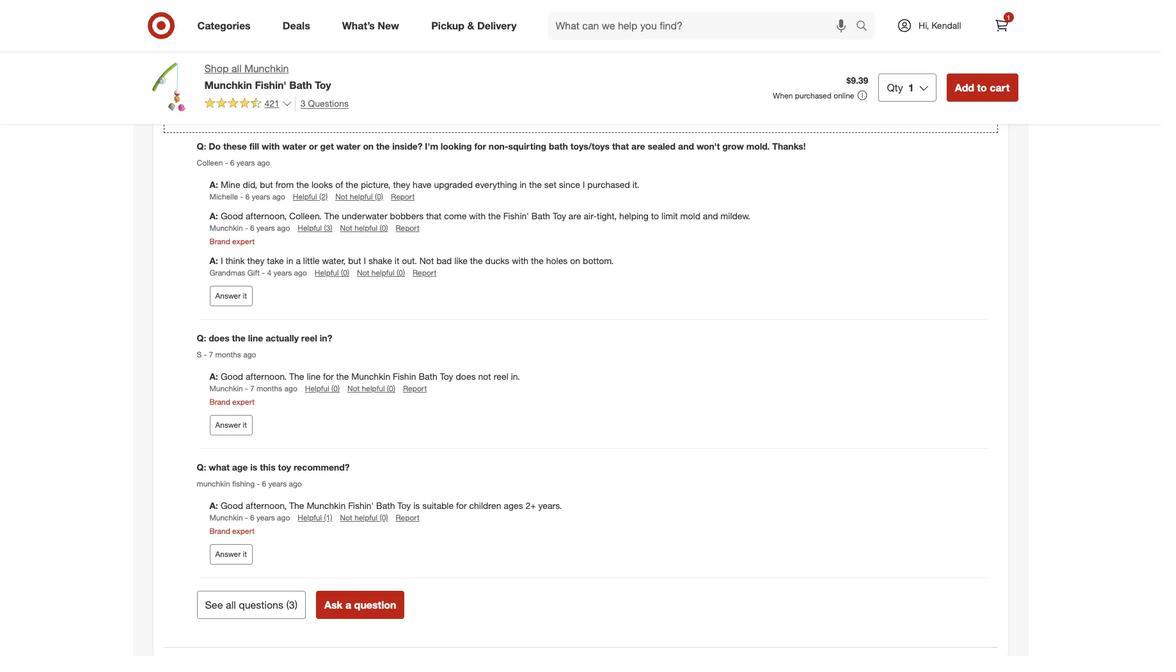 Task type: vqa. For each thing, say whether or not it's contained in the screenshot.
the bottom 7
yes



Task type: describe. For each thing, give the bounding box(es) containing it.
0 horizontal spatial i
[[221, 255, 223, 266]]

ago left helpful  (1)
[[277, 513, 290, 523]]

report up bobbers
[[391, 192, 415, 201]]

hi, kendall
[[919, 20, 962, 31]]

pickup.
[[796, 49, 825, 60]]

bath left suitable
[[377, 500, 395, 511]]

ago down from
[[272, 192, 285, 201]]

helpful for bobbers
[[355, 223, 378, 233]]

a: i think they take in a little water, but i shake it out. not bad like the ducks with the holes on bottom.
[[210, 255, 614, 266]]

0 vertical spatial or
[[785, 23, 793, 34]]

)
[[295, 599, 298, 612]]

categories
[[198, 19, 251, 32]]

0 vertical spatial be
[[659, 23, 669, 34]]

did,
[[243, 179, 258, 190]]

grow
[[723, 141, 744, 152]]

q&a (3) button
[[164, 92, 998, 133]]

report for that
[[396, 223, 420, 233]]

add
[[956, 81, 975, 94]]

set
[[545, 179, 557, 190]]

ask
[[325, 599, 343, 612]]

(0) for not helpful  (0) button over underwater
[[375, 192, 384, 201]]

the up helpful  (2)
[[297, 179, 309, 190]]

brand for good afternoon, colleen. the underwater bobbers that come with the fishin' bath toy are air-tight, helping to limit mold and mildew.
[[210, 237, 230, 246]]

0 vertical spatial the
[[325, 211, 340, 221]]

1 horizontal spatial is
[[414, 500, 420, 511]]

for down "in?"
[[323, 371, 334, 382]]

2 vertical spatial purchased
[[588, 179, 631, 190]]

report button down a: i think they take in a little water, but i shake it out. not bad like the ducks with the holes on bottom.
[[413, 268, 437, 279]]

q: for q: does the line actually reel in?
[[197, 333, 206, 344]]

(0) down water,
[[341, 268, 350, 278]]

(0) for not helpful  (0) button corresponding to bobbers
[[380, 223, 388, 233]]

munchkin down the shop
[[205, 79, 252, 91]]

afternoon, for the
[[246, 500, 287, 511]]

a: for a: i think they take in a little water, but i shake it out. not bad like the ducks with the holes on bottom.
[[210, 255, 218, 266]]

ask a question button
[[316, 592, 405, 620]]

a inside button
[[346, 599, 352, 612]]

years.
[[539, 500, 562, 511]]

by
[[642, 49, 652, 60]]

helpful  (0) for grandmas gift - 4 years ago
[[315, 268, 350, 278]]

- down michelle - 6 years ago
[[245, 223, 248, 233]]

details
[[639, 5, 671, 17]]

the left picture,
[[346, 179, 359, 190]]

these
[[223, 141, 247, 152]]

have
[[413, 179, 432, 190]]

3 questions link
[[295, 97, 349, 111]]

1 water from the left
[[282, 141, 307, 152]]

6 inside q: what age is this toy recommend? munchkin fishing - 6 years ago
[[262, 479, 266, 489]]

q&a (3)
[[197, 105, 240, 120]]

helpful for bath
[[355, 513, 378, 523]]

4
[[267, 268, 272, 278]]

1 vertical spatial be
[[664, 36, 675, 47]]

for inside return details this item can be returned to any target store or target.com. this item must be returned within 90 days of the date it was purchased in store, shipped, delivered by a shipt shopper, or made ready for pickup.
[[783, 49, 793, 60]]

from
[[276, 179, 294, 190]]

questions
[[239, 599, 284, 612]]

helpful down picture,
[[350, 192, 373, 201]]

years up take
[[257, 223, 275, 233]]

a: for a: mine did, but from the looks of the picture, they have upgraded everything in the set since i purchased it.
[[210, 179, 218, 190]]

(1)
[[324, 513, 333, 523]]

for right suitable
[[456, 500, 467, 511]]

0 horizontal spatial of
[[336, 179, 343, 190]]

helpful for munchkin
[[298, 513, 322, 523]]

return
[[603, 5, 636, 17]]

expert for good afternoon, colleen. the underwater bobbers that come with the fishin' bath toy are air-tight, helping to limit mold and mildew.
[[232, 237, 255, 246]]

non-
[[489, 141, 509, 152]]

1 horizontal spatial reel
[[494, 371, 509, 382]]

1 horizontal spatial 1
[[1008, 13, 1011, 21]]

since
[[559, 179, 581, 190]]

not helpful  (0) button for bath
[[340, 513, 388, 524]]

(3) for q&a (3)
[[226, 105, 240, 120]]

munchkin down michelle at the left top
[[210, 223, 243, 233]]

fishin' inside shop all munchkin munchkin fishin' bath toy
[[255, 79, 287, 91]]

questions
[[308, 98, 349, 109]]

(0) for bath not helpful  (0) button
[[380, 513, 388, 523]]

what
[[209, 462, 230, 473]]

3 questions
[[301, 98, 349, 109]]

munchkin down the "munchkin"
[[210, 513, 243, 523]]

the down everything
[[489, 211, 501, 221]]

2 x from the left
[[486, 23, 491, 34]]

tight,
[[597, 211, 617, 221]]

squirting
[[509, 141, 547, 152]]

bath down set
[[532, 211, 551, 221]]

ago down colleen.
[[277, 223, 290, 233]]

munchkin down q: does the line actually reel in? s - 7 months ago
[[210, 384, 243, 394]]

cart
[[991, 81, 1011, 94]]

2 vertical spatial to
[[652, 211, 660, 221]]

421 link
[[205, 97, 292, 112]]

What can we help you find? suggestions appear below search field
[[548, 12, 860, 40]]

helpful  (0) for munchkin - 7 months ago
[[305, 384, 340, 394]]

3 inches from the left
[[518, 23, 544, 34]]

water,
[[322, 255, 346, 266]]

helpful  (0) button for munchkin - 7 months ago
[[305, 383, 340, 394]]

helpful  (2)
[[293, 192, 328, 201]]

helpful  (0) button for grandmas gift - 4 years ago
[[315, 268, 350, 279]]

colleen.
[[289, 211, 322, 221]]

helpful  (1)
[[298, 513, 333, 523]]

must
[[642, 36, 662, 47]]

not helpful  (0) for the
[[348, 384, 396, 394]]

michelle
[[210, 192, 238, 201]]

the inside q: do these fill with water or get water on the inside? i'm looking for non-squirting bath toys/toys that are sealed and won't grow mold. thanks! colleen - 6 years ago
[[376, 141, 390, 152]]

0 vertical spatial returned
[[672, 23, 706, 34]]

helpful  (1) button
[[298, 513, 333, 524]]

ducks
[[486, 255, 510, 266]]

q: does the line actually reel in? s - 7 months ago
[[197, 333, 333, 360]]

2 item from the top
[[622, 36, 639, 47]]

in.
[[511, 371, 520, 382]]

not for bath not helpful  (0) button
[[340, 513, 353, 523]]

1 vertical spatial does
[[456, 371, 476, 382]]

what's
[[342, 19, 375, 32]]

ago down afternoon.
[[285, 384, 298, 394]]

estimated ship dimensions: 11.4173 inches length x 8.189 inches width x 2.126 inches height
[[197, 23, 572, 34]]

expert for good afternoon. the line for the munchkin fishin bath toy does not reel in.
[[232, 398, 255, 407]]

helpful down water,
[[315, 268, 339, 278]]

delivered
[[603, 49, 640, 60]]

munchkin up the (1)
[[307, 500, 346, 511]]

toy left 'air-'
[[553, 211, 567, 221]]

1 vertical spatial but
[[348, 255, 362, 266]]

helpful for the
[[362, 384, 385, 394]]

11.4173
[[310, 23, 342, 34]]

years right 4
[[274, 268, 292, 278]]

1 vertical spatial that
[[426, 211, 442, 221]]

- down afternoon.
[[245, 384, 248, 394]]

the left the fishin
[[336, 371, 349, 382]]

brand expert for good afternoon, colleen. the underwater bobbers that come with the fishin' bath toy are air-tight, helping to limit mold and mildew.
[[210, 237, 255, 246]]

helpful  (2) button
[[293, 191, 328, 202]]

0 vertical spatial but
[[260, 179, 273, 190]]

everything
[[476, 179, 518, 190]]

pickup & delivery
[[432, 19, 517, 32]]

0 horizontal spatial in
[[287, 255, 294, 266]]

brand expert for good afternoon. the line for the munchkin fishin bath toy does not reel in.
[[210, 398, 255, 407]]

1 vertical spatial a
[[296, 255, 301, 266]]

expert for good afternoon, the munchkin fishin' bath toy is suitable for children ages 2+ years.
[[232, 527, 255, 536]]

1 vertical spatial or
[[722, 49, 730, 60]]

helpful down shake
[[372, 268, 395, 278]]

online
[[834, 91, 855, 100]]

purchased inside return details this item can be returned to any target store or target.com. this item must be returned within 90 days of the date it was purchased in store, shipped, delivered by a shipt shopper, or made ready for pickup.
[[845, 36, 888, 47]]

toys/toys
[[571, 141, 610, 152]]

answer it button for a:
[[210, 286, 253, 307]]

munchkin - 6 years ago for good afternoon, the munchkin fishin' bath toy is suitable for children ages 2+ years.
[[210, 513, 290, 523]]

not helpful  (0) button for bobbers
[[340, 223, 388, 234]]

(0) for not helpful  (0) button corresponding to the
[[387, 384, 396, 394]]

do
[[209, 141, 221, 152]]

1 this from the top
[[603, 23, 619, 34]]

holes
[[547, 255, 568, 266]]

suitable
[[423, 500, 454, 511]]

1 horizontal spatial i
[[364, 255, 366, 266]]

toy
[[278, 462, 291, 473]]

is inside q: what age is this toy recommend? munchkin fishing - 6 years ago
[[250, 462, 258, 473]]

new
[[378, 19, 400, 32]]

3 inside "link"
[[301, 98, 306, 109]]

shipt
[[661, 49, 682, 60]]

the right like
[[470, 255, 483, 266]]

it.
[[633, 179, 640, 190]]

are inside q: do these fill with water or get water on the inside? i'm looking for non-squirting bath toys/toys that are sealed and won't grow mold. thanks! colleen - 6 years ago
[[632, 141, 646, 152]]

helping
[[620, 211, 649, 221]]

with inside q: do these fill with water or get water on the inside? i'm looking for non-squirting bath toys/toys that are sealed and won't grow mold. thanks! colleen - 6 years ago
[[262, 141, 280, 152]]

to inside return details this item can be returned to any target store or target.com. this item must be returned within 90 days of the date it was purchased in store, shipped, delivered by a shipt shopper, or made ready for pickup.
[[708, 23, 716, 34]]

not for not helpful  (0) button corresponding to the
[[348, 384, 360, 394]]

out.
[[402, 255, 417, 266]]

all for see
[[226, 599, 236, 612]]

fishing
[[232, 479, 255, 489]]

helpful for line
[[305, 384, 329, 394]]

1 horizontal spatial purchased
[[796, 91, 832, 100]]

report button up bobbers
[[391, 191, 415, 202]]

thanks!
[[773, 141, 806, 152]]

1 vertical spatial on
[[571, 255, 581, 266]]

think
[[226, 255, 245, 266]]

2 water from the left
[[337, 141, 361, 152]]

height
[[547, 23, 572, 34]]

munchkin left the fishin
[[352, 371, 391, 382]]

does inside q: does the line actually reel in? s - 7 months ago
[[209, 333, 230, 344]]

answer it for munchkin - 6 years ago
[[215, 550, 247, 560]]

report down a: i think they take in a little water, but i shake it out. not bad like the ducks with the holes on bottom.
[[413, 268, 437, 278]]

(0) down a: good afternoon. the line for the munchkin fishin bath toy does not reel in.
[[332, 384, 340, 394]]

get
[[320, 141, 334, 152]]

made
[[733, 49, 755, 60]]

years inside q: do these fill with water or get water on the inside? i'm looking for non-squirting bath toys/toys that are sealed and won't grow mold. thanks! colleen - 6 years ago
[[237, 158, 255, 167]]

not helpful  (0) for bobbers
[[340, 223, 388, 233]]

not helpful  (0) button up underwater
[[336, 191, 384, 202]]

&
[[468, 19, 475, 32]]

not helpful  (0) button for the
[[348, 383, 396, 394]]

1 horizontal spatial months
[[257, 384, 282, 394]]

- inside q: what age is this toy recommend? munchkin fishing - 6 years ago
[[257, 479, 260, 489]]

underwater
[[342, 211, 388, 221]]

toy inside shop all munchkin munchkin fishin' bath toy
[[315, 79, 331, 91]]

years down did,
[[252, 192, 270, 201]]

munchkin - 7 months ago
[[210, 384, 298, 394]]

8.189
[[408, 23, 430, 34]]

6 for helpful  (1)
[[250, 513, 255, 523]]

won't
[[697, 141, 720, 152]]

1 vertical spatial with
[[469, 211, 486, 221]]

it left out.
[[395, 255, 400, 266]]

421
[[265, 98, 280, 109]]

search
[[851, 20, 882, 33]]

the left set
[[529, 179, 542, 190]]

helpful for the
[[298, 223, 322, 233]]

2 horizontal spatial i
[[583, 179, 585, 190]]

report button for that
[[396, 223, 420, 234]]

a: mine did, but from the looks of the picture, they have upgraded everything in the set since i purchased it.
[[210, 179, 640, 190]]

1 vertical spatial returned
[[677, 36, 711, 47]]

a: for a: good afternoon, the munchkin fishin' bath toy is suitable for children ages 2+ years.
[[210, 500, 218, 511]]



Task type: locate. For each thing, give the bounding box(es) containing it.
- inside q: do these fill with water or get water on the inside? i'm looking for non-squirting bath toys/toys that are sealed and won't grow mold. thanks! colleen - 6 years ago
[[225, 158, 228, 167]]

1 horizontal spatial fishin'
[[348, 500, 374, 511]]

0 vertical spatial they
[[393, 179, 411, 190]]

2 vertical spatial good
[[221, 500, 243, 511]]

reel
[[301, 333, 317, 344], [494, 371, 509, 382]]

it for q: do these fill with water or get water on the inside? i'm looking for non-squirting bath toys/toys that are sealed and won't grow mold. thanks!
[[243, 291, 247, 301]]

years inside q: what age is this toy recommend? munchkin fishing - 6 years ago
[[269, 479, 287, 489]]

report down the fishin
[[403, 384, 427, 394]]

good for good afternoon, the munchkin fishin' bath toy is suitable for children ages 2+ years.
[[221, 500, 243, 511]]

years down q: what age is this toy recommend? munchkin fishing - 6 years ago
[[257, 513, 275, 523]]

0 vertical spatial (3)
[[226, 105, 240, 120]]

purchased down search
[[845, 36, 888, 47]]

1 x from the left
[[401, 23, 406, 34]]

for right ready
[[783, 49, 793, 60]]

months inside q: does the line actually reel in? s - 7 months ago
[[216, 350, 241, 360]]

2 munchkin - 6 years ago from the top
[[210, 513, 290, 523]]

in right take
[[287, 255, 294, 266]]

0 vertical spatial and
[[679, 141, 695, 152]]

helpful inside helpful  (1) button
[[298, 513, 322, 523]]

(3) for helpful  (3)
[[324, 223, 333, 233]]

good down michelle at the left top
[[221, 211, 243, 221]]

1 vertical spatial the
[[289, 371, 304, 382]]

1 vertical spatial expert
[[232, 398, 255, 407]]

line inside q: does the line actually reel in? s - 7 months ago
[[248, 333, 263, 344]]

1 answer it from the top
[[215, 291, 247, 301]]

0 vertical spatial good
[[221, 211, 243, 221]]

good for good afternoon. the line for the munchkin fishin bath toy does not reel in.
[[221, 371, 243, 382]]

(3) inside dropdown button
[[226, 105, 240, 120]]

0 vertical spatial answer it button
[[210, 286, 253, 307]]

q: for q: what age is this toy recommend?
[[197, 462, 206, 473]]

add to cart button
[[947, 74, 1019, 102]]

what's new
[[342, 19, 400, 32]]

it down munchkin - 7 months ago
[[243, 421, 247, 430]]

2 answer it button from the top
[[210, 416, 253, 436]]

0 horizontal spatial 1
[[909, 81, 915, 94]]

helpful  (0) down a: good afternoon. the line for the munchkin fishin bath toy does not reel in.
[[305, 384, 340, 394]]

1 answer from the top
[[215, 291, 241, 301]]

1 vertical spatial all
[[226, 599, 236, 612]]

helpful inside helpful  (3) button
[[298, 223, 322, 233]]

width
[[462, 23, 484, 34]]

6 for helpful  (2)
[[246, 192, 250, 201]]

3 left the questions
[[301, 98, 306, 109]]

for left non-
[[475, 141, 487, 152]]

0 vertical spatial 3
[[301, 98, 306, 109]]

come
[[444, 211, 467, 221]]

this
[[260, 462, 276, 473]]

store,
[[900, 36, 922, 47]]

q: do these fill with water or get water on the inside? i'm looking for non-squirting bath toys/toys that are sealed and won't grow mold. thanks! colleen - 6 years ago
[[197, 141, 806, 167]]

1 q: from the top
[[197, 141, 206, 152]]

a right ask
[[346, 599, 352, 612]]

1 vertical spatial 1
[[909, 81, 915, 94]]

bath inside shop all munchkin munchkin fishin' bath toy
[[289, 79, 312, 91]]

and left 'won't'
[[679, 141, 695, 152]]

answer it button for munchkin - 7 months ago
[[210, 416, 253, 436]]

water left get
[[282, 141, 307, 152]]

a inside return details this item can be returned to any target store or target.com. this item must be returned within 90 days of the date it was purchased in store, shipped, delivered by a shipt shopper, or made ready for pickup.
[[654, 49, 659, 60]]

0 vertical spatial are
[[632, 141, 646, 152]]

3 brand expert from the top
[[210, 527, 255, 536]]

2 vertical spatial or
[[309, 141, 318, 152]]

bobbers
[[390, 211, 424, 221]]

0 horizontal spatial months
[[216, 350, 241, 360]]

munchkin - 6 years ago down "fishing"
[[210, 513, 290, 523]]

answer it button
[[210, 286, 253, 307], [210, 416, 253, 436], [210, 545, 253, 565]]

q: inside q: do these fill with water or get water on the inside? i'm looking for non-squirting bath toys/toys that are sealed and won't grow mold. thanks! colleen - 6 years ago
[[197, 141, 206, 152]]

that inside q: do these fill with water or get water on the inside? i'm looking for non-squirting bath toys/toys that are sealed and won't grow mold. thanks! colleen - 6 years ago
[[613, 141, 629, 152]]

children
[[470, 500, 502, 511]]

2 vertical spatial fishin'
[[348, 500, 374, 511]]

fishin' up 421
[[255, 79, 287, 91]]

2 vertical spatial q:
[[197, 462, 206, 473]]

helpful inside "helpful  (2)" button
[[293, 192, 317, 201]]

brand expert
[[210, 237, 255, 246], [210, 398, 255, 407], [210, 527, 255, 536]]

inches right "2.126"
[[518, 23, 544, 34]]

not right out.
[[420, 255, 434, 266]]

0 vertical spatial 7
[[209, 350, 213, 360]]

for inside q: do these fill with water or get water on the inside? i'm looking for non-squirting bath toys/toys that are sealed and won't grow mold. thanks! colleen - 6 years ago
[[475, 141, 487, 152]]

0 vertical spatial line
[[248, 333, 263, 344]]

purchased left it.
[[588, 179, 631, 190]]

1 right qty on the top of the page
[[909, 81, 915, 94]]

1 vertical spatial is
[[414, 500, 420, 511]]

take
[[267, 255, 284, 266]]

0 vertical spatial reel
[[301, 333, 317, 344]]

1 vertical spatial answer
[[215, 421, 241, 430]]

2 answer it from the top
[[215, 421, 247, 430]]

q: left what
[[197, 462, 206, 473]]

0 horizontal spatial they
[[247, 255, 265, 266]]

be right can
[[659, 23, 669, 34]]

0 horizontal spatial is
[[250, 462, 258, 473]]

1 horizontal spatial inches
[[433, 23, 459, 34]]

purchased right when
[[796, 91, 832, 100]]

helpful  (0) down water,
[[315, 268, 350, 278]]

a: for a: good afternoon, colleen. the underwater bobbers that come with the fishin' bath toy are air-tight, helping to limit mold and mildew.
[[210, 211, 218, 221]]

1 horizontal spatial in
[[520, 179, 527, 190]]

2 horizontal spatial fishin'
[[504, 211, 529, 221]]

(3) down (2) in the top left of the page
[[324, 223, 333, 233]]

1 vertical spatial line
[[307, 371, 321, 382]]

0 horizontal spatial or
[[309, 141, 318, 152]]

- down "fishing"
[[245, 513, 248, 523]]

1 inches from the left
[[345, 23, 371, 34]]

ready
[[758, 49, 780, 60]]

0 horizontal spatial a
[[296, 255, 301, 266]]

answer for munchkin - 6 years ago
[[215, 550, 241, 560]]

(2)
[[319, 192, 328, 201]]

1 munchkin - 6 years ago from the top
[[210, 223, 290, 233]]

deals
[[283, 19, 310, 32]]

1 horizontal spatial but
[[348, 255, 362, 266]]

not helpful  (0) down underwater
[[340, 223, 388, 233]]

i
[[583, 179, 585, 190], [221, 255, 223, 266], [364, 255, 366, 266]]

0 horizontal spatial line
[[248, 333, 263, 344]]

1 horizontal spatial that
[[613, 141, 629, 152]]

1 vertical spatial this
[[603, 36, 619, 47]]

6 down michelle - 6 years ago
[[250, 223, 255, 233]]

1 horizontal spatial 3
[[301, 98, 306, 109]]

hi,
[[919, 20, 930, 31]]

the inside return details this item can be returned to any target store or target.com. this item must be returned within 90 days of the date it was purchased in store, shipped, delivered by a shipt shopper, or made ready for pickup.
[[784, 36, 797, 47]]

brand for good afternoon, the munchkin fishin' bath toy is suitable for children ages 2+ years.
[[210, 527, 230, 536]]

-
[[225, 158, 228, 167], [240, 192, 243, 201], [245, 223, 248, 233], [262, 268, 265, 278], [204, 350, 207, 360], [245, 384, 248, 394], [257, 479, 260, 489], [245, 513, 248, 523]]

1 afternoon, from the top
[[246, 211, 287, 221]]

brand expert for good afternoon, the munchkin fishin' bath toy is suitable for children ages 2+ years.
[[210, 527, 255, 536]]

a: for a: good afternoon. the line for the munchkin fishin bath toy does not reel in.
[[210, 371, 218, 382]]

not helpful  (0) down a: good afternoon. the line for the munchkin fishin bath toy does not reel in.
[[348, 384, 396, 394]]

answer it for a:
[[215, 291, 247, 301]]

0 horizontal spatial x
[[401, 23, 406, 34]]

the inside q: does the line actually reel in? s - 7 months ago
[[232, 333, 246, 344]]

good
[[221, 211, 243, 221], [221, 371, 243, 382], [221, 500, 243, 511]]

answer for a:
[[215, 291, 241, 301]]

4 a: from the top
[[210, 371, 218, 382]]

(0) down picture,
[[375, 192, 384, 201]]

like
[[455, 255, 468, 266]]

q: what age is this toy recommend? munchkin fishing - 6 years ago
[[197, 462, 350, 489]]

not helpful  (0)
[[336, 192, 384, 201], [340, 223, 388, 233], [357, 268, 405, 278], [348, 384, 396, 394], [340, 513, 388, 523]]

1 horizontal spatial or
[[722, 49, 730, 60]]

- inside q: does the line actually reel in? s - 7 months ago
[[204, 350, 207, 360]]

1 horizontal spatial to
[[708, 23, 716, 34]]

that left come
[[426, 211, 442, 221]]

water
[[282, 141, 307, 152], [337, 141, 361, 152]]

of down store
[[774, 36, 781, 47]]

0 vertical spatial that
[[613, 141, 629, 152]]

helpful  (3) button
[[298, 223, 333, 234]]

0 vertical spatial answer it
[[215, 291, 247, 301]]

it inside return details this item can be returned to any target store or target.com. this item must be returned within 90 days of the date it was purchased in store, shipped, delivered by a shipt shopper, or made ready for pickup.
[[819, 36, 824, 47]]

store
[[762, 23, 783, 34]]

upgraded
[[434, 179, 473, 190]]

1 vertical spatial months
[[257, 384, 282, 394]]

2.126
[[493, 23, 516, 34]]

3 a: from the top
[[210, 255, 218, 266]]

not helpful  (0) down a: good afternoon, the munchkin fishin' bath toy is suitable for children ages 2+ years.
[[340, 513, 388, 523]]

all inside shop all munchkin munchkin fishin' bath toy
[[232, 62, 242, 75]]

line left actually
[[248, 333, 263, 344]]

image of munchkin fishin' bath toy image
[[143, 61, 194, 113]]

gift
[[248, 268, 260, 278]]

1 brand from the top
[[210, 237, 230, 246]]

they left have
[[393, 179, 411, 190]]

6 for helpful  (3)
[[250, 223, 255, 233]]

0 horizontal spatial 7
[[209, 350, 213, 360]]

q:
[[197, 141, 206, 152], [197, 333, 206, 344], [197, 462, 206, 473]]

report button down a: good afternoon, the munchkin fishin' bath toy is suitable for children ages 2+ years.
[[396, 513, 420, 524]]

q: inside q: what age is this toy recommend? munchkin fishing - 6 years ago
[[197, 462, 206, 473]]

shop all munchkin munchkin fishin' bath toy
[[205, 62, 331, 91]]

in
[[890, 36, 897, 47], [520, 179, 527, 190], [287, 255, 294, 266]]

answer it button up age at bottom
[[210, 416, 253, 436]]

report for toy
[[396, 513, 420, 523]]

a right by
[[654, 49, 659, 60]]

not for not helpful  (0) button over underwater
[[336, 192, 348, 201]]

answer it button up see
[[210, 545, 253, 565]]

1 good from the top
[[221, 211, 243, 221]]

3 q: from the top
[[197, 462, 206, 473]]

1 vertical spatial are
[[569, 211, 582, 221]]

bad
[[437, 255, 452, 266]]

pickup
[[432, 19, 465, 32]]

1 answer it button from the top
[[210, 286, 253, 307]]

not for not helpful  (0) button corresponding to bobbers
[[340, 223, 353, 233]]

or right store
[[785, 23, 793, 34]]

1 a: from the top
[[210, 179, 218, 190]]

1 vertical spatial they
[[247, 255, 265, 266]]

months right s
[[216, 350, 241, 360]]

2 horizontal spatial with
[[512, 255, 529, 266]]

fill
[[249, 141, 259, 152]]

(0) for not helpful  (0) button below shake
[[397, 268, 405, 278]]

0 horizontal spatial reel
[[301, 333, 317, 344]]

munchkin - 6 years ago for good afternoon, colleen. the underwater bobbers that come with the fishin' bath toy are air-tight, helping to limit mold and mildew.
[[210, 223, 290, 233]]

ago inside q: what age is this toy recommend? munchkin fishing - 6 years ago
[[289, 479, 302, 489]]

q: inside q: does the line actually reel in? s - 7 months ago
[[197, 333, 206, 344]]

s
[[197, 350, 202, 360]]

answer it down grandmas
[[215, 291, 247, 301]]

looks
[[312, 179, 333, 190]]

1 vertical spatial helpful  (0)
[[305, 384, 340, 394]]

6 inside q: do these fill with water or get water on the inside? i'm looking for non-squirting bath toys/toys that are sealed and won't grow mold. thanks! colleen - 6 years ago
[[230, 158, 235, 167]]

7
[[209, 350, 213, 360], [250, 384, 255, 394]]

bath right the fishin
[[419, 371, 438, 382]]

recommend?
[[294, 462, 350, 473]]

brand expert down munchkin - 7 months ago
[[210, 398, 255, 407]]

mine
[[221, 179, 240, 190]]

little
[[303, 255, 320, 266]]

1 horizontal spatial water
[[337, 141, 361, 152]]

1 horizontal spatial and
[[704, 211, 719, 221]]

answer it for munchkin - 7 months ago
[[215, 421, 247, 430]]

1 horizontal spatial they
[[393, 179, 411, 190]]

in right everything
[[520, 179, 527, 190]]

0 horizontal spatial does
[[209, 333, 230, 344]]

ago inside q: does the line actually reel in? s - 7 months ago
[[243, 350, 256, 360]]

question
[[354, 599, 397, 612]]

a: good afternoon, the munchkin fishin' bath toy is suitable for children ages 2+ years.
[[210, 500, 562, 511]]

mildew.
[[721, 211, 751, 221]]

0 horizontal spatial with
[[262, 141, 280, 152]]

0 vertical spatial does
[[209, 333, 230, 344]]

1 vertical spatial q:
[[197, 333, 206, 344]]

2 q: from the top
[[197, 333, 206, 344]]

in inside return details this item can be returned to any target store or target.com. this item must be returned within 90 days of the date it was purchased in store, shipped, delivered by a shipt shopper, or made ready for pickup.
[[890, 36, 897, 47]]

purchased
[[845, 36, 888, 47], [796, 91, 832, 100], [588, 179, 631, 190]]

not for not helpful  (0) button below shake
[[357, 268, 370, 278]]

add to cart
[[956, 81, 1011, 94]]

0 vertical spatial expert
[[232, 237, 255, 246]]

0 vertical spatial helpful  (0)
[[315, 268, 350, 278]]

1 vertical spatial purchased
[[796, 91, 832, 100]]

2 vertical spatial answer it
[[215, 550, 247, 560]]

afternoon, down q: what age is this toy recommend? munchkin fishing - 6 years ago
[[246, 500, 287, 511]]

but
[[260, 179, 273, 190], [348, 255, 362, 266]]

report button
[[391, 191, 415, 202], [396, 223, 420, 234], [413, 268, 437, 279], [403, 383, 427, 394], [396, 513, 420, 524]]

1 vertical spatial 7
[[250, 384, 255, 394]]

not down a: good afternoon. the line for the munchkin fishin bath toy does not reel in.
[[348, 384, 360, 394]]

shopper,
[[685, 49, 719, 60]]

0 vertical spatial brand
[[210, 237, 230, 246]]

2 brand from the top
[[210, 398, 230, 407]]

are left 'air-'
[[569, 211, 582, 221]]

helpful  (0) button down water,
[[315, 268, 350, 279]]

2 vertical spatial with
[[512, 255, 529, 266]]

toy left suitable
[[398, 500, 411, 511]]

answer for munchkin - 7 months ago
[[215, 421, 241, 430]]

not helpful  (0) button down a: good afternoon. the line for the munchkin fishin bath toy does not reel in.
[[348, 383, 396, 394]]

picture,
[[361, 179, 391, 190]]

x right width
[[486, 23, 491, 34]]

1 horizontal spatial (3)
[[324, 223, 333, 233]]

1 vertical spatial and
[[704, 211, 719, 221]]

inches left length
[[345, 23, 371, 34]]

answer it
[[215, 291, 247, 301], [215, 421, 247, 430], [215, 550, 247, 560]]

ages
[[504, 500, 523, 511]]

helpful left the (1)
[[298, 513, 322, 523]]

1 vertical spatial brand expert
[[210, 398, 255, 407]]

toy up 3 questions
[[315, 79, 331, 91]]

2 brand expert from the top
[[210, 398, 255, 407]]

to inside button
[[978, 81, 988, 94]]

3 answer from the top
[[215, 550, 241, 560]]

kendall
[[932, 20, 962, 31]]

mold.
[[747, 141, 770, 152]]

ago up afternoon.
[[243, 350, 256, 360]]

is left suitable
[[414, 500, 420, 511]]

on up picture,
[[363, 141, 374, 152]]

or down within
[[722, 49, 730, 60]]

all for shop
[[232, 62, 242, 75]]

was
[[827, 36, 843, 47]]

brand
[[210, 237, 230, 246], [210, 398, 230, 407], [210, 527, 230, 536]]

i left 'think'
[[221, 255, 223, 266]]

this down "return"
[[603, 23, 619, 34]]

90
[[740, 36, 750, 47]]

helpful  (0) button
[[315, 268, 350, 279], [305, 383, 340, 394]]

2 horizontal spatial or
[[785, 23, 793, 34]]

age
[[232, 462, 248, 473]]

not helpful  (0) up underwater
[[336, 192, 384, 201]]

0 horizontal spatial fishin'
[[255, 79, 287, 91]]

- right s
[[204, 350, 207, 360]]

1 horizontal spatial x
[[486, 23, 491, 34]]

0 vertical spatial months
[[216, 350, 241, 360]]

item up delivered
[[622, 36, 639, 47]]

2 horizontal spatial to
[[978, 81, 988, 94]]

in left store,
[[890, 36, 897, 47]]

1 vertical spatial item
[[622, 36, 639, 47]]

ago down little
[[294, 268, 307, 278]]

or inside q: do these fill with water or get water on the inside? i'm looking for non-squirting bath toys/toys that are sealed and won't grow mold. thanks! colleen - 6 years ago
[[309, 141, 318, 152]]

good for good afternoon, colleen. the underwater bobbers that come with the fishin' bath toy are air-tight, helping to limit mold and mildew.
[[221, 211, 243, 221]]

2 answer from the top
[[215, 421, 241, 430]]

6 down "fishing"
[[250, 513, 255, 523]]

0 vertical spatial all
[[232, 62, 242, 75]]

2 a: from the top
[[210, 211, 218, 221]]

dimensions:
[[259, 23, 307, 34]]

expert
[[232, 237, 255, 246], [232, 398, 255, 407], [232, 527, 255, 536]]

1 vertical spatial reel
[[494, 371, 509, 382]]

2 vertical spatial answer
[[215, 550, 241, 560]]

not helpful  (0) down shake
[[357, 268, 405, 278]]

1 item from the top
[[622, 23, 639, 34]]

mold
[[681, 211, 701, 221]]

1 link
[[988, 12, 1016, 40]]

q: left do
[[197, 141, 206, 152]]

bath
[[289, 79, 312, 91], [532, 211, 551, 221], [419, 371, 438, 382], [377, 500, 395, 511]]

(3) inside button
[[324, 223, 333, 233]]

3 brand from the top
[[210, 527, 230, 536]]

it for q: what age is this toy recommend?
[[243, 550, 247, 560]]

q: for q: do these fill with water or get water on the inside? i'm looking for non-squirting bath toys/toys that are sealed and won't grow mold. thanks!
[[197, 141, 206, 152]]

does left not
[[456, 371, 476, 382]]

2 expert from the top
[[232, 398, 255, 407]]

0 horizontal spatial 3
[[289, 599, 295, 612]]

days
[[752, 36, 771, 47]]

1 brand expert from the top
[[210, 237, 255, 246]]

1 expert from the top
[[232, 237, 255, 246]]

munchkin
[[197, 479, 230, 489]]

they up gift
[[247, 255, 265, 266]]

- left 4
[[262, 268, 265, 278]]

q&a
[[197, 105, 223, 120]]

1 horizontal spatial are
[[632, 141, 646, 152]]

- down did,
[[240, 192, 243, 201]]

7 inside q: does the line actually reel in? s - 7 months ago
[[209, 350, 213, 360]]

2 good from the top
[[221, 371, 243, 382]]

answer it button for munchkin - 6 years ago
[[210, 545, 253, 565]]

2 inches from the left
[[433, 23, 459, 34]]

7 right s
[[209, 350, 213, 360]]

sealed
[[648, 141, 676, 152]]

bottom.
[[583, 255, 614, 266]]

shop
[[205, 62, 229, 75]]

3 expert from the top
[[232, 527, 255, 536]]

ago inside q: do these fill with water or get water on the inside? i'm looking for non-squirting bath toys/toys that are sealed and won't grow mold. thanks! colleen - 6 years ago
[[257, 158, 270, 167]]

inside?
[[393, 141, 423, 152]]

the for recommend?
[[289, 500, 304, 511]]

0 horizontal spatial on
[[363, 141, 374, 152]]

2 vertical spatial brand
[[210, 527, 230, 536]]

2 horizontal spatial purchased
[[845, 36, 888, 47]]

that right toys/toys
[[613, 141, 629, 152]]

not helpful  (0) button
[[336, 191, 384, 202], [340, 223, 388, 234], [357, 268, 405, 279], [348, 383, 396, 394], [340, 513, 388, 524]]

0 vertical spatial brand expert
[[210, 237, 255, 246]]

0 vertical spatial a
[[654, 49, 659, 60]]

toy left not
[[440, 371, 454, 382]]

they
[[393, 179, 411, 190], [247, 255, 265, 266]]

of inside return details this item can be returned to any target store or target.com. this item must be returned within 90 days of the date it was purchased in store, shipped, delivered by a shipt shopper, or made ready for pickup.
[[774, 36, 781, 47]]

report button for toy
[[396, 513, 420, 524]]

good down "fishing"
[[221, 500, 243, 511]]

1 horizontal spatial 7
[[250, 384, 255, 394]]

report button for munchkin
[[403, 383, 427, 394]]

or left get
[[309, 141, 318, 152]]

report button down bobbers
[[396, 223, 420, 234]]

afternoon.
[[246, 371, 287, 382]]

item left can
[[622, 23, 639, 34]]

on inside q: do these fill with water or get water on the inside? i'm looking for non-squirting bath toys/toys that are sealed and won't grow mold. thanks! colleen - 6 years ago
[[363, 141, 374, 152]]

when
[[774, 91, 794, 100]]

answer up what
[[215, 421, 241, 430]]

1 horizontal spatial line
[[307, 371, 321, 382]]

be
[[659, 23, 669, 34], [664, 36, 675, 47]]

reel inside q: does the line actually reel in? s - 7 months ago
[[301, 333, 317, 344]]

not helpful  (0) for bath
[[340, 513, 388, 523]]

deals link
[[272, 12, 326, 40]]

afternoon, down michelle - 6 years ago
[[246, 211, 287, 221]]

3 answer it button from the top
[[210, 545, 253, 565]]

report for munchkin
[[403, 384, 427, 394]]

are left 'sealed'
[[632, 141, 646, 152]]

answer down grandmas
[[215, 291, 241, 301]]

0 vertical spatial in
[[890, 36, 897, 47]]

munchkin up 421
[[245, 62, 289, 75]]

2 this from the top
[[603, 36, 619, 47]]

and inside q: do these fill with water or get water on the inside? i'm looking for non-squirting bath toys/toys that are sealed and won't grow mold. thanks! colleen - 6 years ago
[[679, 141, 695, 152]]

3 answer it from the top
[[215, 550, 247, 560]]

7 down afternoon.
[[250, 384, 255, 394]]

1 horizontal spatial a
[[346, 599, 352, 612]]

does up munchkin - 7 months ago
[[209, 333, 230, 344]]

the for in?
[[289, 371, 304, 382]]

5 a: from the top
[[210, 500, 218, 511]]

1 vertical spatial brand
[[210, 398, 230, 407]]

not helpful  (0) button down shake
[[357, 268, 405, 279]]

2 afternoon, from the top
[[246, 500, 287, 511]]

0 vertical spatial item
[[622, 23, 639, 34]]

3 good from the top
[[221, 500, 243, 511]]

1 vertical spatial of
[[336, 179, 343, 190]]

actually
[[266, 333, 299, 344]]

afternoon, for colleen.
[[246, 211, 287, 221]]

brand expert up 'think'
[[210, 237, 255, 246]]

brand for good afternoon. the line for the munchkin fishin bath toy does not reel in.
[[210, 398, 230, 407]]

of right the looks at the left
[[336, 179, 343, 190]]

the left holes
[[531, 255, 544, 266]]

not right (2) in the top left of the page
[[336, 192, 348, 201]]

1 horizontal spatial does
[[456, 371, 476, 382]]

i left shake
[[364, 255, 366, 266]]

it for q: does the line actually reel in?
[[243, 421, 247, 430]]

air-
[[584, 211, 597, 221]]

years down toy
[[269, 479, 287, 489]]



